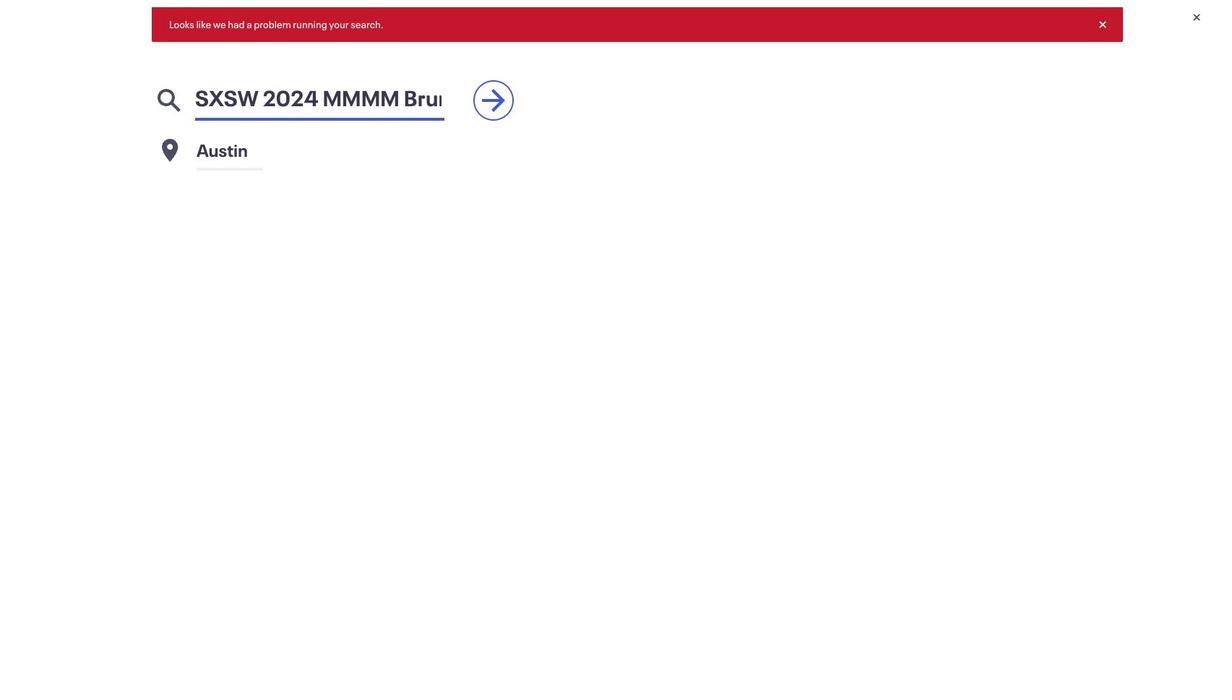 Task type: vqa. For each thing, say whether or not it's contained in the screenshot.
"CREATIVE"
no



Task type: locate. For each thing, give the bounding box(es) containing it.
alert
[[152, 7, 1124, 42]]

alert dialog
[[0, 0, 1215, 696]]

None search field
[[195, 75, 445, 121]]

None text field
[[197, 130, 530, 171]]



Task type: describe. For each thing, give the bounding box(es) containing it.
run search image
[[476, 83, 511, 118]]

homepage header image
[[0, 43, 1215, 396]]

log in element
[[1107, 14, 1134, 29]]

sign up element
[[1162, 14, 1197, 29]]



